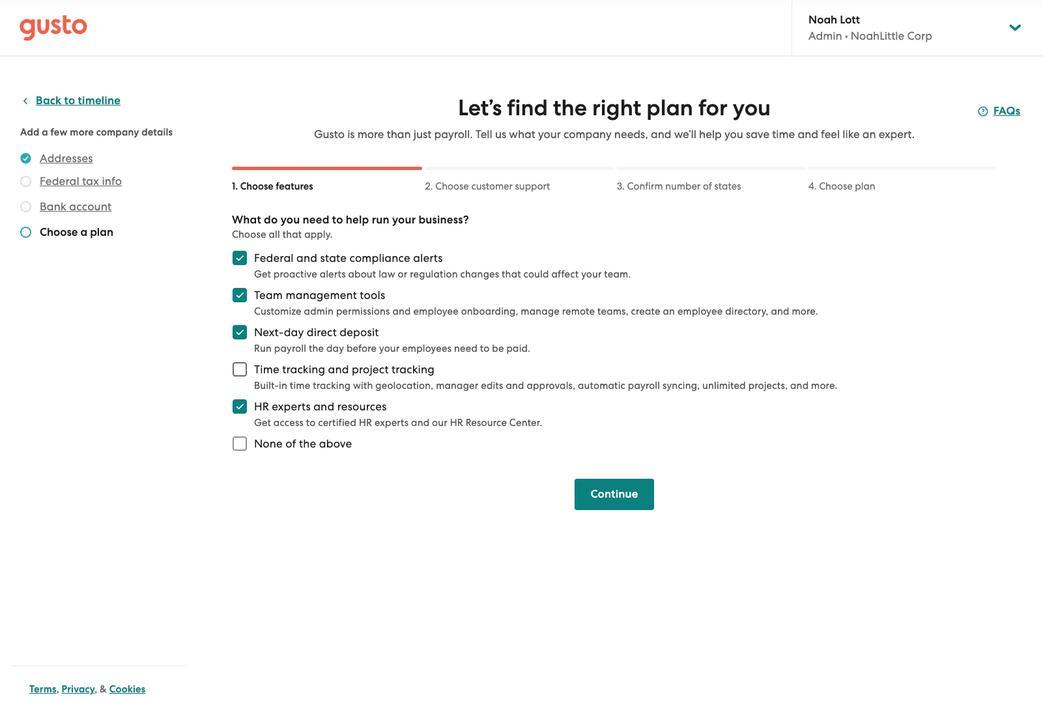 Task type: locate. For each thing, give the bounding box(es) containing it.
about
[[349, 269, 376, 280]]

alerts up regulation
[[414, 252, 443, 265]]

details
[[142, 126, 173, 138]]

Next-day direct deposit checkbox
[[226, 318, 254, 347]]

and left we'll at right
[[651, 128, 672, 141]]

1 horizontal spatial an
[[863, 128, 877, 141]]

let's
[[458, 95, 502, 121]]

you left the save
[[725, 128, 744, 141]]

need
[[303, 213, 330, 227], [454, 343, 478, 355]]

save
[[747, 128, 770, 141]]

more. right projects,
[[812, 380, 838, 392]]

to right "back"
[[64, 94, 75, 108]]

1 vertical spatial get
[[254, 417, 271, 429]]

0 vertical spatial that
[[283, 229, 302, 241]]

and right directory,
[[772, 306, 790, 318]]

0 vertical spatial time
[[773, 128, 796, 141]]

choose for choose features
[[240, 181, 274, 192]]

0 vertical spatial plan
[[647, 95, 694, 121]]

choose up the what
[[240, 181, 274, 192]]

and left our
[[411, 417, 430, 429]]

your right what
[[539, 128, 561, 141]]

1 horizontal spatial that
[[502, 269, 521, 280]]

a down account
[[80, 226, 87, 239]]

1 horizontal spatial hr
[[359, 417, 372, 429]]

plan inside list
[[90, 226, 113, 239]]

1 horizontal spatial need
[[454, 343, 478, 355]]

Time tracking and project tracking checkbox
[[226, 355, 254, 384]]

day down direct
[[327, 343, 344, 355]]

hr
[[254, 400, 269, 413], [359, 417, 372, 429], [450, 417, 464, 429]]

0 horizontal spatial that
[[283, 229, 302, 241]]

0 horizontal spatial experts
[[272, 400, 311, 413]]

to inside button
[[64, 94, 75, 108]]

more
[[70, 126, 94, 138], [358, 128, 384, 141]]

back to timeline button
[[20, 93, 121, 109]]

the inside let's find the right plan for you gusto is more than just payroll. tell us what your company needs, and we'll help you save time and feel like an expert.
[[554, 95, 587, 121]]

1 vertical spatial help
[[346, 213, 369, 227]]

1 horizontal spatial alerts
[[414, 252, 443, 265]]

1 get from the top
[[254, 269, 271, 280]]

and down or
[[393, 306, 411, 318]]

1 horizontal spatial employee
[[678, 306, 723, 318]]

tracking up geolocation,
[[392, 363, 435, 376]]

and down before
[[328, 363, 349, 376]]

get access to certified hr experts and our hr resource center.
[[254, 417, 543, 429]]

alerts
[[414, 252, 443, 265], [320, 269, 346, 280]]

customize
[[254, 306, 302, 318]]

1 vertical spatial federal
[[254, 252, 294, 265]]

could
[[524, 269, 549, 280]]

payroll left syncing, on the bottom right of page
[[628, 380, 661, 392]]

that right all
[[283, 229, 302, 241]]

the for payroll
[[309, 343, 324, 355]]

0 vertical spatial of
[[703, 181, 713, 192]]

0 horizontal spatial more
[[70, 126, 94, 138]]

1 check image from the top
[[20, 201, 31, 213]]

employee left directory,
[[678, 306, 723, 318]]

, left privacy link at the left bottom of the page
[[56, 684, 59, 696]]

0 vertical spatial the
[[554, 95, 587, 121]]

apply.
[[305, 229, 333, 241]]

2 get from the top
[[254, 417, 271, 429]]

your
[[539, 128, 561, 141], [392, 213, 416, 227], [582, 269, 602, 280], [379, 343, 400, 355]]

time right the save
[[773, 128, 796, 141]]

1 horizontal spatial of
[[703, 181, 713, 192]]

0 horizontal spatial federal
[[40, 175, 79, 188]]

1 horizontal spatial more
[[358, 128, 384, 141]]

, left the &
[[95, 684, 97, 696]]

federal and state compliance alerts
[[254, 252, 443, 265]]

0 horizontal spatial a
[[42, 126, 48, 138]]

resource
[[466, 417, 507, 429]]

tracking
[[282, 363, 325, 376], [392, 363, 435, 376], [313, 380, 351, 392]]

approvals,
[[527, 380, 576, 392]]

1 employee from the left
[[414, 306, 459, 318]]

0 vertical spatial help
[[700, 128, 722, 141]]

more.
[[793, 306, 819, 318], [812, 380, 838, 392]]

0 horizontal spatial of
[[286, 438, 296, 451]]

timeline
[[78, 94, 121, 108]]

help right we'll at right
[[700, 128, 722, 141]]

experts down resources
[[375, 417, 409, 429]]

0 vertical spatial get
[[254, 269, 271, 280]]

0 vertical spatial payroll
[[274, 343, 307, 355]]

team management tools
[[254, 289, 386, 302]]

1 vertical spatial time
[[290, 380, 311, 392]]

,
[[56, 684, 59, 696], [95, 684, 97, 696]]

1 horizontal spatial time
[[773, 128, 796, 141]]

need up 'apply.'
[[303, 213, 330, 227]]

0 vertical spatial need
[[303, 213, 330, 227]]

hr down built-
[[254, 400, 269, 413]]

edits
[[481, 380, 504, 392]]

continue
[[591, 488, 639, 501]]

1 horizontal spatial experts
[[375, 417, 409, 429]]

0 horizontal spatial payroll
[[274, 343, 307, 355]]

to down 'hr experts and resources'
[[306, 417, 316, 429]]

back
[[36, 94, 62, 108]]

company down right in the right top of the page
[[564, 128, 612, 141]]

help left run
[[346, 213, 369, 227]]

hr down resources
[[359, 417, 372, 429]]

of left states
[[703, 181, 713, 192]]

noah
[[809, 13, 838, 27]]

cookies
[[109, 684, 146, 696]]

plan inside let's find the right plan for you gusto is more than just payroll. tell us what your company needs, and we'll help you save time and feel like an expert.
[[647, 95, 694, 121]]

a left few
[[42, 126, 48, 138]]

federal inside federal tax info button
[[40, 175, 79, 188]]

and left feel
[[798, 128, 819, 141]]

a for few
[[42, 126, 48, 138]]

back to timeline
[[36, 94, 121, 108]]

0 horizontal spatial help
[[346, 213, 369, 227]]

check image
[[20, 201, 31, 213], [20, 227, 31, 238]]

payroll down next-
[[274, 343, 307, 355]]

2 vertical spatial plan
[[90, 226, 113, 239]]

0 vertical spatial federal
[[40, 175, 79, 188]]

1 horizontal spatial payroll
[[628, 380, 661, 392]]

0 vertical spatial an
[[863, 128, 877, 141]]

plan down like
[[856, 181, 876, 192]]

1 vertical spatial alerts
[[320, 269, 346, 280]]

choose plan
[[820, 181, 876, 192]]

1 vertical spatial of
[[286, 438, 296, 451]]

the down next-day direct deposit
[[309, 343, 324, 355]]

the for find
[[554, 95, 587, 121]]

the
[[554, 95, 587, 121], [309, 343, 324, 355], [299, 438, 317, 451]]

get
[[254, 269, 271, 280], [254, 417, 271, 429]]

projects,
[[749, 380, 788, 392]]

your left team. on the right of the page
[[582, 269, 602, 280]]

built-in time tracking with geolocation, manager edits and approvals, automatic payroll syncing, unlimited projects, and more.
[[254, 380, 838, 392]]

certified
[[318, 417, 357, 429]]

and right projects,
[[791, 380, 809, 392]]

manager
[[436, 380, 479, 392]]

employee down regulation
[[414, 306, 459, 318]]

get up none
[[254, 417, 271, 429]]

0 vertical spatial check image
[[20, 201, 31, 213]]

2 horizontal spatial plan
[[856, 181, 876, 192]]

addresses button
[[40, 151, 93, 166]]

plan down account
[[90, 226, 113, 239]]

get for hr
[[254, 417, 271, 429]]

2 vertical spatial the
[[299, 438, 317, 451]]

0 horizontal spatial plan
[[90, 226, 113, 239]]

federal down addresses button
[[40, 175, 79, 188]]

geolocation,
[[376, 380, 434, 392]]

0 horizontal spatial day
[[284, 326, 304, 339]]

an right the create
[[663, 306, 676, 318]]

1 vertical spatial you
[[725, 128, 744, 141]]

company down the timeline
[[96, 126, 139, 138]]

all
[[269, 229, 280, 241]]

choose inside list
[[40, 226, 78, 239]]

time tracking and project tracking
[[254, 363, 435, 376]]

of
[[703, 181, 713, 192], [286, 438, 296, 451]]

none
[[254, 438, 283, 451]]

time inside let's find the right plan for you gusto is more than just payroll. tell us what your company needs, and we'll help you save time and feel like an expert.
[[773, 128, 796, 141]]

1 horizontal spatial help
[[700, 128, 722, 141]]

1 vertical spatial an
[[663, 306, 676, 318]]

automatic
[[578, 380, 626, 392]]

get up team
[[254, 269, 271, 280]]

hr right our
[[450, 417, 464, 429]]

2 check image from the top
[[20, 227, 31, 238]]

1 vertical spatial a
[[80, 226, 87, 239]]

feel
[[822, 128, 841, 141]]

an
[[863, 128, 877, 141], [663, 306, 676, 318]]

0 vertical spatial a
[[42, 126, 48, 138]]

number
[[666, 181, 701, 192]]

the right the 'find'
[[554, 95, 587, 121]]

team.
[[605, 269, 631, 280]]

Team management tools checkbox
[[226, 281, 254, 310]]

check image
[[20, 176, 31, 187]]

states
[[715, 181, 742, 192]]

0 horizontal spatial time
[[290, 380, 311, 392]]

need inside what do you need to help run your business? choose all that apply.
[[303, 213, 330, 227]]

more. right directory,
[[793, 306, 819, 318]]

confirm
[[628, 181, 664, 192]]

you up the save
[[733, 95, 771, 121]]

1 vertical spatial day
[[327, 343, 344, 355]]

and up proactive
[[297, 252, 318, 265]]

to up 'apply.'
[[332, 213, 343, 227]]

0 horizontal spatial employee
[[414, 306, 459, 318]]

of down access
[[286, 438, 296, 451]]

remote
[[563, 306, 595, 318]]

confirm number of states
[[628, 181, 742, 192]]

create
[[632, 306, 661, 318]]

time right in
[[290, 380, 311, 392]]

1 horizontal spatial company
[[564, 128, 612, 141]]

that left could
[[502, 269, 521, 280]]

a inside list
[[80, 226, 87, 239]]

law
[[379, 269, 396, 280]]

built-
[[254, 380, 279, 392]]

1 vertical spatial that
[[502, 269, 521, 280]]

alerts down state
[[320, 269, 346, 280]]

with
[[353, 380, 373, 392]]

2 , from the left
[[95, 684, 97, 696]]

day down customize
[[284, 326, 304, 339]]

to left be
[[480, 343, 490, 355]]

the left above
[[299, 438, 317, 451]]

1 vertical spatial plan
[[856, 181, 876, 192]]

1 horizontal spatial a
[[80, 226, 87, 239]]

choose down feel
[[820, 181, 853, 192]]

plan up we'll at right
[[647, 95, 694, 121]]

more right few
[[70, 126, 94, 138]]

do
[[264, 213, 278, 227]]

day
[[284, 326, 304, 339], [327, 343, 344, 355]]

what do you need to help run your business? choose all that apply.
[[232, 213, 469, 241]]

an right like
[[863, 128, 877, 141]]

add
[[20, 126, 39, 138]]

company
[[96, 126, 139, 138], [564, 128, 612, 141]]

just
[[414, 128, 432, 141]]

you inside what do you need to help run your business? choose all that apply.
[[281, 213, 300, 227]]

0 vertical spatial alerts
[[414, 252, 443, 265]]

1 vertical spatial check image
[[20, 227, 31, 238]]

than
[[387, 128, 411, 141]]

need left be
[[454, 343, 478, 355]]

proactive
[[274, 269, 317, 280]]

2 vertical spatial you
[[281, 213, 300, 227]]

direct
[[307, 326, 337, 339]]

choose down the what
[[232, 229, 266, 241]]

more right is
[[358, 128, 384, 141]]

1 horizontal spatial federal
[[254, 252, 294, 265]]

1 horizontal spatial plan
[[647, 95, 694, 121]]

federal for federal and state compliance alerts
[[254, 252, 294, 265]]

experts up access
[[272, 400, 311, 413]]

you right do
[[281, 213, 300, 227]]

your right run
[[392, 213, 416, 227]]

1 horizontal spatial ,
[[95, 684, 97, 696]]

federal down all
[[254, 252, 294, 265]]

federal tax info button
[[40, 173, 122, 189]]

None of the above checkbox
[[226, 430, 254, 458]]

bank
[[40, 200, 66, 213]]

1 vertical spatial the
[[309, 343, 324, 355]]

like
[[843, 128, 860, 141]]

choose for choose customer support
[[436, 181, 469, 192]]

cookies button
[[109, 682, 146, 698]]

our
[[432, 417, 448, 429]]

0 horizontal spatial ,
[[56, 684, 59, 696]]

choose up the business? in the top left of the page
[[436, 181, 469, 192]]

to inside what do you need to help run your business? choose all that apply.
[[332, 213, 343, 227]]

0 horizontal spatial need
[[303, 213, 330, 227]]

choose down "bank"
[[40, 226, 78, 239]]



Task type: vqa. For each thing, say whether or not it's contained in the screenshot.
Start button on the bottom
no



Task type: describe. For each thing, give the bounding box(es) containing it.
hr experts and resources
[[254, 400, 387, 413]]

support
[[515, 181, 550, 192]]

corp
[[908, 29, 933, 42]]

unlimited
[[703, 380, 746, 392]]

needs,
[[615, 128, 649, 141]]

0 horizontal spatial an
[[663, 306, 676, 318]]

next-
[[254, 326, 284, 339]]

before
[[347, 343, 377, 355]]

2 horizontal spatial hr
[[450, 417, 464, 429]]

1 vertical spatial more.
[[812, 380, 838, 392]]

or
[[398, 269, 408, 280]]

more inside let's find the right plan for you gusto is more than just payroll. tell us what your company needs, and we'll help you save time and feel like an expert.
[[358, 128, 384, 141]]

Federal and state compliance alerts checkbox
[[226, 244, 254, 273]]

run payroll the day before your employees need to be paid.
[[254, 343, 531, 355]]

0 vertical spatial day
[[284, 326, 304, 339]]

gusto
[[314, 128, 345, 141]]

admin
[[809, 29, 843, 42]]

get proactive alerts about law or regulation changes that could affect your team.
[[254, 269, 631, 280]]

none of the above
[[254, 438, 352, 451]]

faqs
[[994, 104, 1021, 118]]

deposit
[[340, 326, 379, 339]]

syncing,
[[663, 380, 700, 392]]

tell
[[476, 128, 493, 141]]

us
[[495, 128, 507, 141]]

choose a plan
[[40, 226, 113, 239]]

features
[[276, 181, 313, 192]]

your inside what do you need to help run your business? choose all that apply.
[[392, 213, 416, 227]]

circle check image
[[20, 151, 31, 166]]

0 vertical spatial experts
[[272, 400, 311, 413]]

employees
[[402, 343, 452, 355]]

the for of
[[299, 438, 317, 451]]

time
[[254, 363, 280, 376]]

bank account button
[[40, 199, 112, 215]]

what
[[232, 213, 261, 227]]

account
[[69, 200, 112, 213]]

paid.
[[507, 343, 531, 355]]

help inside let's find the right plan for you gusto is more than just payroll. tell us what your company needs, and we'll help you save time and feel like an expert.
[[700, 128, 722, 141]]

tracking down time tracking and project tracking
[[313, 380, 351, 392]]

choose for choose a plan
[[40, 226, 78, 239]]

terms link
[[29, 684, 56, 696]]

choose inside what do you need to help run your business? choose all that apply.
[[232, 229, 266, 241]]

permissions
[[336, 306, 390, 318]]

changes
[[461, 269, 500, 280]]

affect
[[552, 269, 579, 280]]

tracking up in
[[282, 363, 325, 376]]

tax
[[82, 175, 99, 188]]

HR experts and resources checkbox
[[226, 393, 254, 421]]

that inside what do you need to help run your business? choose all that apply.
[[283, 229, 302, 241]]

for
[[699, 95, 728, 121]]

1 vertical spatial payroll
[[628, 380, 661, 392]]

run
[[372, 213, 390, 227]]

your right before
[[379, 343, 400, 355]]

payroll.
[[435, 128, 473, 141]]

expert.
[[879, 128, 915, 141]]

teams,
[[598, 306, 629, 318]]

0 horizontal spatial company
[[96, 126, 139, 138]]

bank account
[[40, 200, 112, 213]]

above
[[319, 438, 352, 451]]

what
[[509, 128, 536, 141]]

info
[[102, 175, 122, 188]]

and right edits
[[506, 380, 525, 392]]

1 vertical spatial need
[[454, 343, 478, 355]]

state
[[321, 252, 347, 265]]

add a few more company details
[[20, 126, 173, 138]]

choose for choose plan
[[820, 181, 853, 192]]

your inside let's find the right plan for you gusto is more than just payroll. tell us what your company needs, and we'll help you save time and feel like an expert.
[[539, 128, 561, 141]]

1 vertical spatial experts
[[375, 417, 409, 429]]

get for federal
[[254, 269, 271, 280]]

tools
[[360, 289, 386, 302]]

noah lott admin • noahlittle corp
[[809, 13, 933, 42]]

manage
[[521, 306, 560, 318]]

let's find the right plan for you gusto is more than just payroll. tell us what your company needs, and we'll help you save time and feel like an expert.
[[314, 95, 915, 141]]

a for plan
[[80, 226, 87, 239]]

1 horizontal spatial day
[[327, 343, 344, 355]]

1 , from the left
[[56, 684, 59, 696]]

help inside what do you need to help run your business? choose all that apply.
[[346, 213, 369, 227]]

management
[[286, 289, 357, 302]]

compliance
[[350, 252, 411, 265]]

regulation
[[410, 269, 458, 280]]

access
[[274, 417, 304, 429]]

privacy
[[62, 684, 95, 696]]

0 vertical spatial more.
[[793, 306, 819, 318]]

2 employee from the left
[[678, 306, 723, 318]]

company inside let's find the right plan for you gusto is more than just payroll. tell us what your company needs, and we'll help you save time and feel like an expert.
[[564, 128, 612, 141]]

terms
[[29, 684, 56, 696]]

home image
[[20, 15, 87, 41]]

and up certified
[[314, 400, 335, 413]]

customer
[[472, 181, 513, 192]]

business?
[[419, 213, 469, 227]]

federal tax info
[[40, 175, 122, 188]]

faqs button
[[979, 104, 1021, 119]]

we'll
[[675, 128, 697, 141]]

right
[[593, 95, 642, 121]]

privacy link
[[62, 684, 95, 696]]

next-day direct deposit
[[254, 326, 379, 339]]

federal for federal tax info
[[40, 175, 79, 188]]

choose a plan list
[[20, 151, 181, 243]]

is
[[348, 128, 355, 141]]

admin
[[304, 306, 334, 318]]

center.
[[510, 417, 543, 429]]

an inside let's find the right plan for you gusto is more than just payroll. tell us what your company needs, and we'll help you save time and feel like an expert.
[[863, 128, 877, 141]]

0 vertical spatial you
[[733, 95, 771, 121]]

run
[[254, 343, 272, 355]]

0 horizontal spatial alerts
[[320, 269, 346, 280]]

0 horizontal spatial hr
[[254, 400, 269, 413]]



